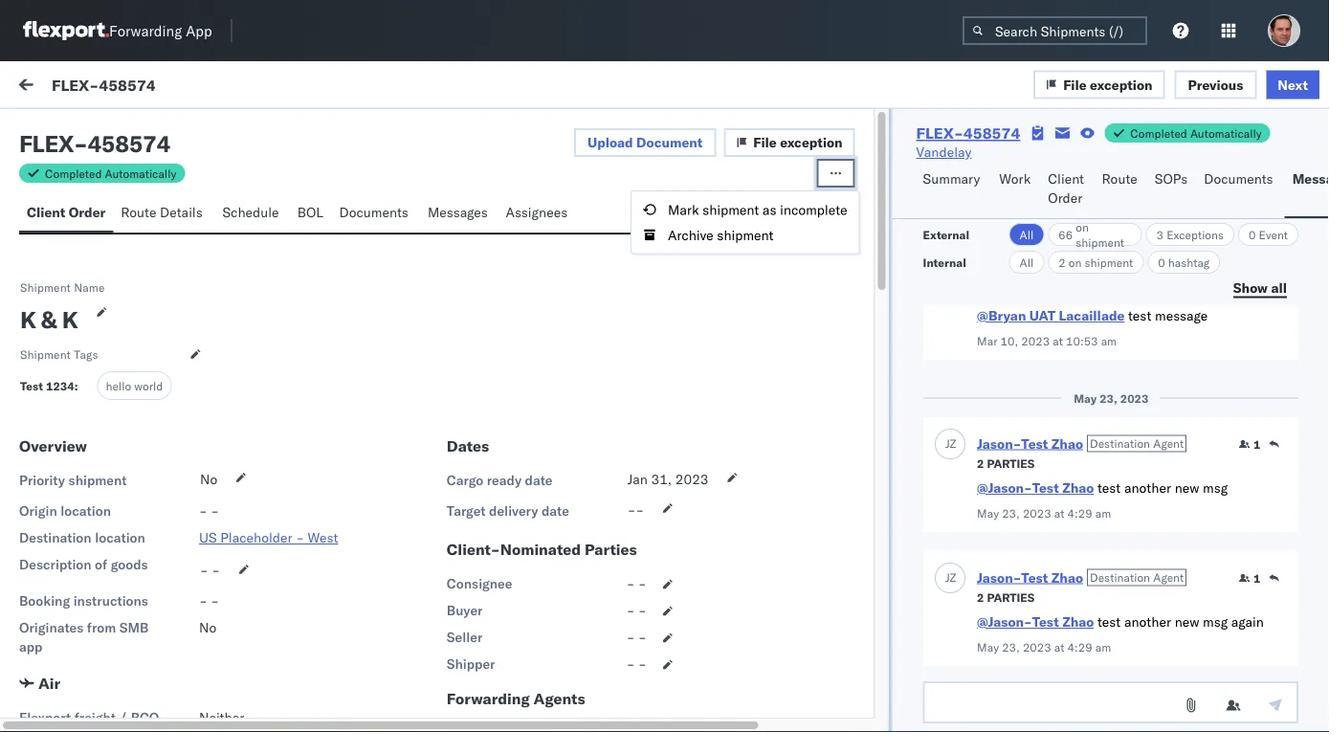 Task type: vqa. For each thing, say whether or not it's contained in the screenshot.
Oct 26, 2023, 4:00 PM PDT
no



Task type: locate. For each thing, give the bounding box(es) containing it.
1 another from the top
[[1124, 479, 1171, 496]]

date for cargo ready date
[[525, 472, 553, 489]]

location for origin location
[[61, 502, 111, 519]]

1 vertical spatial agent
[[1153, 570, 1184, 585]]

completed down flex - 458574 on the top left of page
[[45, 166, 102, 180]]

3 savant from the top
[[137, 353, 178, 370]]

2 shipment from the top
[[20, 347, 71, 361]]

possible.
[[215, 714, 270, 731]]

test for may
[[1097, 479, 1120, 496]]

work right import
[[186, 78, 217, 95]]

a right is
[[100, 534, 108, 551]]

2 omkar savant from the top
[[93, 262, 178, 278]]

forwarding down shipper
[[447, 689, 530, 708]]

your
[[333, 203, 359, 220], [212, 621, 239, 637], [57, 696, 84, 712], [57, 714, 84, 731]]

0 horizontal spatial client
[[27, 204, 65, 221]]

1 for may
[[1253, 437, 1260, 451]]

automatically down previous button
[[1191, 126, 1262, 140]]

will up possible.
[[205, 696, 226, 712]]

savant down understanding
[[137, 713, 178, 730]]

all for 2
[[1020, 255, 1034, 269]]

details
[[160, 204, 203, 221]]

2 agent from the top
[[1153, 570, 1184, 585]]

internal down summary button at the top of the page
[[923, 255, 966, 269]]

2 parties from the top
[[987, 590, 1034, 604]]

k right &
[[62, 305, 78, 334]]

external down my work
[[31, 122, 81, 138]]

2 4:29 from the top
[[1067, 640, 1092, 654]]

2 j z from the top
[[945, 570, 956, 585]]

message
[[1155, 307, 1208, 324]]

0 vertical spatial documents
[[1204, 170, 1273, 187]]

file exception up category
[[753, 134, 843, 151]]

savant inside 'button'
[[137, 713, 178, 730]]

2 2 parties button from the top
[[977, 588, 1034, 605]]

0 horizontal spatial external
[[31, 122, 81, 138]]

2 vertical spatial 2
[[977, 590, 984, 604]]

savant for whatever
[[137, 262, 178, 278]]

flex-458574 up the vandelay
[[916, 123, 1021, 143]]

savant for i
[[137, 170, 178, 187]]

msg inside '@jason-test zhao test another new msg may 23, 2023 at 4:29 am'
[[1203, 479, 1228, 496]]

2 parties button for again
[[977, 588, 1034, 605]]

will inside the this is a great deal and with this contract established, will create a lucrative partnership.
[[57, 553, 78, 569]]

5 omkar savant from the top
[[93, 588, 178, 604]]

1 2:45 from the top
[[541, 498, 570, 514]]

1 parties from the top
[[987, 456, 1034, 470]]

0 event
[[1249, 227, 1288, 242]]

1 vertical spatial 0
[[1158, 255, 1165, 269]]

shipment up 2 on shipment at the right top of page
[[1076, 235, 1124, 249]]

0 vertical spatial work
[[55, 74, 104, 100]]

all button left 66
[[1009, 223, 1044, 246]]

omkar savant down understanding
[[93, 713, 178, 730]]

1 vertical spatial flex- 458574
[[1025, 622, 1115, 639]]

external for external (0)
[[31, 122, 81, 138]]

new inside '@jason-test zhao test another new msg may 23, 2023 at 4:29 am'
[[1174, 479, 1199, 496]]

oct 26, 2023, 2:45 pm pdt up forwarding agents
[[451, 622, 622, 639]]

1 jason- from the top
[[977, 435, 1021, 452]]

as down category
[[763, 201, 777, 218]]

neither
[[199, 709, 244, 726]]

0
[[1249, 227, 1256, 242], [1158, 255, 1165, 269]]

6 omkar from the top
[[93, 713, 133, 730]]

client order down message
[[27, 204, 106, 221]]

completed automatically down flex - 458574 on the top left of page
[[45, 166, 176, 180]]

flex- 1854269
[[1025, 188, 1123, 205]]

2 pm from the top
[[574, 622, 594, 639]]

@jason-test zhao test another new msg may 23, 2023 at 4:29 am
[[977, 479, 1228, 520]]

0 vertical spatial another
[[1124, 479, 1171, 496]]

0 vertical spatial completed
[[1131, 126, 1188, 140]]

0 horizontal spatial completed
[[45, 166, 102, 180]]

test inside '@jason-test zhao test another new msg may 23, 2023 at 4:29 am'
[[1032, 479, 1059, 496]]

1 vertical spatial 23,
[[1002, 506, 1019, 520]]

bco
[[131, 709, 159, 726]]

2 jason-test zhao destination agent from the top
[[977, 569, 1184, 586]]

hello
[[106, 379, 131, 393]]

0 vertical spatial and
[[175, 534, 198, 551]]

date up client-nominated parties
[[542, 502, 569, 519]]

file down search shipments (/) text box
[[1063, 76, 1087, 93]]

0 horizontal spatial documents
[[339, 204, 409, 221]]

3 omkar savant from the top
[[93, 353, 178, 370]]

omkar savant for i
[[93, 170, 178, 187]]

1 resize handle column header from the left
[[419, 160, 442, 732]]

0 vertical spatial route
[[1102, 170, 1138, 187]]

shipment up k & k
[[20, 280, 71, 294]]

mark
[[668, 201, 699, 218]]

another for may
[[1124, 479, 1171, 496]]

3 exceptions
[[1157, 227, 1224, 242]]

delivery
[[489, 502, 538, 519]]

external inside external (0) "button"
[[31, 122, 81, 138]]

2 msg from the top
[[1203, 613, 1228, 630]]

4 omkar savant from the top
[[93, 463, 178, 480]]

another inside @jason-test zhao test another new msg again may 23, 2023 at 4:29 am
[[1124, 613, 1171, 630]]

route right the filing
[[121, 204, 156, 221]]

1 k from the left
[[20, 305, 36, 334]]

omkar down understanding
[[93, 713, 133, 730]]

2 j from the top
[[945, 570, 949, 585]]

0 vertical spatial flex-458574
[[52, 75, 156, 94]]

work up 'external (0)' at the left of the page
[[55, 74, 104, 100]]

1 26, from the top
[[476, 498, 497, 514]]

completed automatically up sops
[[1131, 126, 1262, 140]]

test inside @jason-test zhao test another new msg again may 23, 2023 at 4:29 am
[[1032, 613, 1059, 630]]

0 vertical spatial client
[[1048, 170, 1084, 187]]

oct 26, 2023, 2:45 pm pdt down ready
[[451, 498, 622, 514]]

we
[[57, 621, 77, 637]]

flexport freight / bco
[[19, 709, 159, 726]]

1 savant from the top
[[137, 170, 178, 187]]

oct down buyer
[[451, 622, 473, 639]]

i am filing a commendation report to improve your morale!
[[57, 203, 408, 220]]

destination for again
[[1090, 570, 1150, 585]]

- - for description of goods
[[200, 562, 220, 579]]

work up flex- 1854269
[[999, 170, 1031, 187]]

pm up parties
[[574, 498, 594, 514]]

destination down may 23, 2023
[[1090, 436, 1150, 451]]

flexport. image
[[23, 21, 109, 40]]

as left soon
[[147, 714, 161, 731]]

1 vertical spatial date
[[542, 502, 569, 519]]

1 @jason- from the top
[[977, 479, 1032, 496]]

flex-458574 link
[[916, 123, 1021, 143]]

2:45 right delivery
[[541, 498, 570, 514]]

1 vertical spatial oct
[[451, 622, 473, 639]]

1 jason-test zhao button from the top
[[977, 435, 1083, 452]]

26, down buyer
[[476, 622, 497, 639]]

1 horizontal spatial (0)
[[179, 122, 204, 138]]

2 1 from the top
[[1253, 571, 1260, 585]]

0 vertical spatial j
[[945, 436, 949, 451]]

0 horizontal spatial internal
[[128, 122, 175, 138]]

23,
[[1099, 391, 1117, 405], [1002, 506, 1019, 520], [1002, 640, 1019, 654]]

us placeholder - west
[[199, 529, 338, 546]]

destination for may
[[1090, 436, 1150, 451]]

2 (0) from the left
[[179, 122, 204, 138]]

2 on shipment
[[1059, 255, 1133, 269]]

client up flex- 1854269
[[1048, 170, 1084, 187]]

2 new from the top
[[1174, 613, 1199, 630]]

0 vertical spatial 2 parties
[[977, 456, 1034, 470]]

a down great
[[123, 553, 130, 569]]

omkar for exception:
[[93, 353, 133, 370]]

0 vertical spatial test
[[1128, 307, 1151, 324]]

2 26, from the top
[[476, 622, 497, 639]]

5 savant from the top
[[137, 588, 178, 604]]

client for the rightmost the client order button
[[1048, 170, 1084, 187]]

1 exception: from the top
[[61, 386, 129, 403]]

client order button up 66
[[1041, 162, 1094, 218]]

2 jason- from the top
[[977, 569, 1021, 586]]

a
[[121, 203, 128, 220], [100, 534, 108, 551], [123, 553, 130, 569]]

1 vertical spatial file exception
[[753, 134, 843, 151]]

new inside @jason-test zhao test another new msg again may 23, 2023 at 4:29 am
[[1174, 613, 1199, 630]]

1 vertical spatial route
[[121, 204, 156, 221]]

1 horizontal spatial client
[[1048, 170, 1084, 187]]

jason-test zhao button for again
[[977, 569, 1083, 586]]

destination location
[[19, 529, 145, 546]]

1 all from the top
[[1020, 227, 1034, 242]]

1 vertical spatial j z
[[945, 570, 956, 585]]

omkar savant up smb
[[93, 588, 178, 604]]

0 left event
[[1249, 227, 1256, 242]]

seller
[[447, 629, 483, 646]]

internal inside "internal (0)" button
[[128, 122, 175, 138]]

1 vertical spatial will
[[205, 696, 226, 712]]

test for 2023
[[1128, 307, 1151, 324]]

documents button
[[1197, 162, 1285, 218], [332, 195, 420, 233]]

and inside the this is a great deal and with this contract established, will create a lucrative partnership.
[[175, 534, 198, 551]]

1854269
[[1065, 188, 1123, 205]]

internal down import
[[128, 122, 175, 138]]

west
[[308, 529, 338, 546]]

document
[[637, 134, 703, 151]]

booking
[[19, 592, 70, 609]]

savant down lucrative at the left bottom
[[137, 588, 178, 604]]

0 vertical spatial @jason-
[[977, 479, 1032, 496]]

2 @jason- from the top
[[977, 613, 1032, 630]]

2 vertical spatial destination
[[1090, 570, 1150, 585]]

client for the client order button to the left
[[27, 204, 65, 221]]

0 vertical spatial forwarding
[[109, 22, 182, 40]]

next
[[1278, 76, 1308, 93]]

client order up 66
[[1048, 170, 1084, 206]]

(0) inside button
[[179, 122, 204, 138]]

at inside @bryan uat lacaillade test message mar 10, 2023 at 10:53 am
[[1052, 334, 1063, 348]]

jason-test zhao destination agent down may 23, 2023
[[977, 435, 1184, 452]]

file up category
[[753, 134, 777, 151]]

buyer
[[447, 602, 483, 619]]

2 for may
[[977, 456, 984, 470]]

air
[[38, 674, 60, 693]]

1 vertical spatial @jason-
[[977, 613, 1032, 630]]

shipment for shipment name
[[20, 280, 71, 294]]

4 savant from the top
[[137, 463, 178, 480]]

1 j from the top
[[945, 436, 949, 451]]

z for may
[[949, 436, 956, 451]]

client order for the rightmost the client order button
[[1048, 170, 1084, 206]]

pm
[[574, 498, 594, 514], [574, 622, 594, 639]]

1 omkar from the top
[[93, 170, 133, 187]]

1 vertical spatial 26,
[[476, 622, 497, 639]]

pdt
[[597, 498, 622, 514], [597, 622, 622, 639]]

1 1 from the top
[[1253, 437, 1260, 451]]

1 vertical spatial pm
[[574, 622, 594, 639]]

date for target delivery date
[[542, 502, 569, 519]]

0 vertical spatial 2:45
[[541, 498, 570, 514]]

at
[[1052, 334, 1063, 348], [1054, 506, 1064, 520], [1054, 640, 1064, 654]]

devan
[[207, 496, 247, 513]]

omkar savant for we
[[93, 588, 178, 604]]

&
[[41, 305, 57, 334]]

2 vertical spatial a
[[123, 553, 130, 569]]

2 vertical spatial may
[[977, 640, 999, 654]]

0 vertical spatial z
[[949, 436, 956, 451]]

forwarding app
[[109, 22, 212, 40]]

destination up description
[[19, 529, 91, 546]]

0 vertical spatial 2 parties button
[[977, 454, 1034, 471]]

1 horizontal spatial exception
[[1090, 76, 1153, 93]]

1 oct from the top
[[451, 498, 473, 514]]

lacaillade
[[1058, 307, 1124, 324]]

work button
[[992, 162, 1041, 218]]

(0) down import work button at the left top
[[179, 122, 204, 138]]

(0) for external (0)
[[84, 122, 109, 138]]

0 vertical spatial exception:
[[61, 386, 129, 403]]

may
[[1073, 391, 1096, 405], [977, 506, 999, 520], [977, 640, 999, 654]]

0 vertical spatial 1 button
[[1238, 436, 1260, 452]]

0 horizontal spatial documents button
[[332, 195, 420, 233]]

omkar up hello
[[93, 353, 133, 370]]

omkar for whatever
[[93, 262, 133, 278]]

(0)
[[84, 122, 109, 138], [179, 122, 204, 138]]

2 vertical spatial 23,
[[1002, 640, 1019, 654]]

agent up '@jason-test zhao test another new msg may 23, 2023 at 4:29 am'
[[1153, 436, 1184, 451]]

1 vertical spatial exception
[[780, 134, 843, 151]]

shipment down understanding
[[87, 714, 144, 731]]

1 2 parties button from the top
[[977, 454, 1034, 471]]

1 vertical spatial work
[[1069, 166, 1094, 180]]

dates
[[447, 436, 489, 456]]

shipment up archive shipment
[[703, 201, 759, 218]]

- - for shipper
[[627, 656, 647, 672]]

--
[[628, 502, 644, 518]]

1 1 button from the top
[[1238, 436, 1260, 452]]

forwarding left app
[[109, 22, 182, 40]]

location up goods
[[95, 529, 145, 546]]

1 vertical spatial parties
[[987, 590, 1034, 604]]

1 agent from the top
[[1153, 436, 1184, 451]]

smb
[[119, 619, 149, 636]]

1 vertical spatial exception:
[[61, 496, 129, 513]]

savant up world
[[137, 353, 178, 370]]

omkar inside 'button'
[[93, 713, 133, 730]]

1 horizontal spatial internal
[[923, 255, 966, 269]]

2 z from the top
[[949, 570, 956, 585]]

parties for again
[[987, 590, 1034, 604]]

2 all button from the top
[[1009, 251, 1044, 274]]

1 z from the top
[[949, 436, 956, 451]]

z for again
[[949, 570, 956, 585]]

documents up 0 event
[[1204, 170, 1273, 187]]

4 resize handle column header from the left
[[1281, 160, 1303, 732]]

1 vertical spatial client
[[27, 204, 65, 221]]

1 vertical spatial jason-
[[977, 569, 1021, 586]]

Search Shipments (/) text field
[[963, 16, 1147, 45]]

forwarding
[[109, 22, 182, 40], [447, 689, 530, 708]]

on inside 66 on shipment
[[1076, 220, 1089, 234]]

flex-458574 down forwarding app link
[[52, 75, 156, 94]]

test inside '@jason-test zhao test another new msg may 23, 2023 at 4:29 am'
[[1097, 479, 1120, 496]]

2 k from the left
[[62, 305, 78, 334]]

messages
[[428, 204, 488, 221]]

0 vertical spatial at
[[1052, 334, 1063, 348]]

exception down search shipments (/) text box
[[1090, 76, 1153, 93]]

1 vertical spatial all
[[1020, 255, 1034, 269]]

placeholder
[[220, 529, 292, 546]]

origin location
[[19, 502, 111, 519]]

import
[[142, 78, 182, 95]]

completed
[[1131, 126, 1188, 140], [45, 166, 102, 180]]

parties
[[585, 540, 637, 559]]

no up devan
[[200, 471, 217, 488]]

exception:
[[61, 386, 129, 403], [61, 496, 129, 513]]

0 horizontal spatial file
[[753, 134, 777, 151]]

destination up @jason-test zhao test another new msg again may 23, 2023 at 4:29 am
[[1090, 570, 1150, 585]]

2 jason-test zhao button from the top
[[977, 569, 1083, 586]]

am inside @jason-test zhao test another new msg again may 23, 2023 at 4:29 am
[[1095, 640, 1111, 654]]

vandelay link
[[916, 143, 972, 162]]

@jason- inside '@jason-test zhao test another new msg may 23, 2023 at 4:29 am'
[[977, 479, 1032, 496]]

1 button for may
[[1238, 436, 1260, 452]]

3 resize handle column header from the left
[[993, 160, 1016, 732]]

1 vertical spatial work
[[999, 170, 1031, 187]]

1 vertical spatial file
[[753, 134, 777, 151]]

all button for 2
[[1009, 251, 1044, 274]]

0 vertical spatial jason-
[[977, 435, 1021, 452]]

6 savant from the top
[[137, 713, 178, 730]]

am
[[65, 203, 83, 220], [1101, 334, 1117, 348], [1095, 506, 1111, 520], [1095, 640, 1111, 654]]

(0) inside "button"
[[84, 122, 109, 138]]

2023, right seller
[[500, 622, 538, 639]]

my work
[[19, 74, 104, 100]]

1 vertical spatial all button
[[1009, 251, 1044, 274]]

5 omkar from the top
[[93, 588, 133, 604]]

2023 inside @jason-test zhao test another new msg again may 23, 2023 at 4:29 am
[[1022, 640, 1051, 654]]

all button for 66
[[1009, 223, 1044, 246]]

and left us
[[175, 534, 198, 551]]

2 1 button from the top
[[1238, 570, 1260, 586]]

2 all from the top
[[1020, 255, 1034, 269]]

1 new from the top
[[1174, 479, 1199, 496]]

@jason- inside @jason-test zhao test another new msg again may 23, 2023 at 4:29 am
[[977, 613, 1032, 630]]

test inside @bryan uat lacaillade test message mar 10, 2023 at 10:53 am
[[1128, 307, 1151, 324]]

k & k
[[20, 305, 78, 334]]

1 j z from the top
[[945, 436, 956, 451]]

0 vertical spatial shipment
[[20, 280, 71, 294]]

0 horizontal spatial forwarding
[[109, 22, 182, 40]]

6 omkar savant from the top
[[93, 713, 178, 730]]

order down related
[[1048, 189, 1083, 206]]

completed up item/shipment
[[1131, 126, 1188, 140]]

on for 66
[[1076, 220, 1089, 234]]

1 (0) from the left
[[84, 122, 109, 138]]

1 vertical spatial 2:45
[[541, 622, 570, 639]]

1 vertical spatial test
[[1097, 479, 1120, 496]]

commendation
[[131, 203, 222, 220]]

-
[[74, 129, 88, 158], [738, 188, 746, 205], [628, 502, 636, 518], [636, 502, 644, 518], [199, 502, 207, 519], [211, 502, 219, 519], [296, 529, 304, 546], [200, 562, 208, 579], [212, 562, 220, 579], [627, 575, 635, 592], [638, 575, 647, 592], [199, 592, 207, 609], [211, 592, 219, 609], [627, 602, 635, 619], [638, 602, 647, 619], [627, 629, 635, 646], [638, 629, 647, 646], [627, 656, 635, 672], [638, 656, 647, 672]]

shipment for shipment tags
[[20, 347, 71, 361]]

1 button for again
[[1238, 570, 1260, 586]]

1 horizontal spatial forwarding
[[447, 689, 530, 708]]

flex-458574
[[52, 75, 156, 94], [916, 123, 1021, 143]]

None text field
[[923, 681, 1299, 724]]

(0) for internal (0)
[[179, 122, 204, 138]]

2 @jason-test zhao button from the top
[[977, 613, 1094, 630]]

this
[[231, 534, 254, 551]]

oct 26, 2023, 2:45 pm pdt
[[451, 498, 622, 514], [451, 622, 622, 639]]

0 vertical spatial oct
[[451, 498, 473, 514]]

to
[[266, 203, 278, 220]]

all up the uat in the right top of the page
[[1020, 255, 1034, 269]]

0 vertical spatial 2023,
[[500, 498, 538, 514]]

1 vertical spatial 4:29
[[1067, 640, 1092, 654]]

target
[[447, 502, 486, 519]]

2 resize handle column header from the left
[[706, 160, 729, 732]]

1 omkar savant from the top
[[93, 170, 178, 187]]

will down this
[[57, 553, 78, 569]]

1 vertical spatial 2023,
[[500, 622, 538, 639]]

0 left hashtag
[[1158, 255, 1165, 269]]

external for external
[[923, 227, 970, 242]]

26, down cargo ready date
[[476, 498, 497, 514]]

savant up route details
[[137, 170, 178, 187]]

savant up exception: warehouse devan
[[137, 463, 178, 480]]

0 vertical spatial 1
[[1253, 437, 1260, 451]]

10:53
[[1066, 334, 1098, 348]]

0 vertical spatial j z
[[945, 436, 956, 451]]

i
[[57, 203, 61, 220]]

exception up category
[[780, 134, 843, 151]]

shipment down mark shipment as incomplete
[[717, 226, 774, 243]]

0 horizontal spatial exception
[[780, 134, 843, 151]]

1 button
[[1238, 436, 1260, 452], [1238, 570, 1260, 586]]

omkar savant up hello world
[[93, 353, 178, 370]]

will inside impact your understanding and will update your shipment as soon as possible.
[[205, 696, 226, 712]]

0 vertical spatial automatically
[[1191, 126, 1262, 140]]

0 horizontal spatial (0)
[[84, 122, 109, 138]]

2 omkar from the top
[[93, 262, 133, 278]]

pdt down parties
[[597, 622, 622, 639]]

2023, down ready
[[500, 498, 538, 514]]

0 vertical spatial jason-test zhao destination agent
[[977, 435, 1184, 452]]

route details
[[121, 204, 203, 221]]

oct down "cargo"
[[451, 498, 473, 514]]

1 vertical spatial z
[[949, 570, 956, 585]]

jason-test zhao destination agent up @jason-test zhao test another new msg again may 23, 2023 at 4:29 am
[[977, 569, 1184, 586]]

1 vertical spatial another
[[1124, 613, 1171, 630]]

exception: warehouse devan
[[61, 496, 247, 513]]

omkar savant up name in the left top of the page
[[93, 262, 178, 278]]

omkar up the filing
[[93, 170, 133, 187]]

1 all button from the top
[[1009, 223, 1044, 246]]

2 parties button for may
[[977, 454, 1034, 471]]

0 horizontal spatial as
[[147, 714, 161, 731]]

omkar up exception: warehouse devan
[[93, 463, 133, 480]]

1 2 parties from the top
[[977, 456, 1034, 470]]

4:29 inside @jason-test zhao test another new msg again may 23, 2023 at 4:29 am
[[1067, 640, 1092, 654]]

2 another from the top
[[1124, 613, 1171, 630]]

0 vertical spatial 26,
[[476, 498, 497, 514]]

resize handle column header for related work item/shipment
[[1281, 160, 1303, 732]]

pm up agents
[[574, 622, 594, 639]]

as
[[763, 201, 777, 218], [147, 714, 161, 731], [198, 714, 212, 731]]

zhao inside '@jason-test zhao test another new msg may 23, 2023 at 4:29 am'
[[1062, 479, 1094, 496]]

documents button right bol
[[332, 195, 420, 233]]

automatically up route details
[[105, 166, 176, 180]]

3 omkar from the top
[[93, 353, 133, 370]]

1 vertical spatial internal
[[923, 255, 966, 269]]

route up 1854269
[[1102, 170, 1138, 187]]

resize handle column header
[[419, 160, 442, 732], [706, 160, 729, 732], [993, 160, 1016, 732], [1281, 160, 1303, 732]]

1 vertical spatial pdt
[[597, 622, 622, 639]]

shipment
[[703, 201, 759, 218], [717, 226, 774, 243], [1076, 235, 1124, 249], [1085, 255, 1133, 269], [68, 472, 127, 489], [87, 714, 144, 731]]

1 vertical spatial shipment
[[20, 347, 71, 361]]

1 vertical spatial oct 26, 2023, 2:45 pm pdt
[[451, 622, 622, 639]]

shipment up test 1234 :
[[20, 347, 71, 361]]

work up flex- 1854269
[[1069, 166, 1094, 180]]

0 horizontal spatial will
[[57, 553, 78, 569]]

another inside '@jason-test zhao test another new msg may 23, 2023 at 4:29 am'
[[1124, 479, 1171, 496]]

test inside @jason-test zhao test another new msg again may 23, 2023 at 4:29 am
[[1097, 613, 1120, 630]]

booking instructions
[[19, 592, 148, 609]]

1 horizontal spatial work
[[999, 170, 1031, 187]]

1 msg from the top
[[1203, 479, 1228, 496]]

k left &
[[20, 305, 36, 334]]

2:45 up agents
[[541, 622, 570, 639]]

0 vertical spatial agent
[[1153, 436, 1184, 451]]

client down message
[[27, 204, 65, 221]]

1 @jason-test zhao button from the top
[[977, 479, 1094, 496]]

new for again
[[1174, 613, 1199, 630]]

0 vertical spatial oct 26, 2023, 2:45 pm pdt
[[451, 498, 622, 514]]

agent
[[1153, 436, 1184, 451], [1153, 570, 1184, 585]]

order
[[1048, 189, 1083, 206], [69, 204, 106, 221]]

omkar up name in the left top of the page
[[93, 262, 133, 278]]

and inside impact your understanding and will update your shipment as soon as possible.
[[179, 696, 201, 712]]

may inside '@jason-test zhao test another new msg may 23, 2023 at 4:29 am'
[[977, 506, 999, 520]]

date right ready
[[525, 472, 553, 489]]

1 jason-test zhao destination agent from the top
[[977, 435, 1184, 452]]

msg inside @jason-test zhao test another new msg again may 23, 2023 at 4:29 am
[[1203, 613, 1228, 630]]

jason-test zhao button for may
[[977, 435, 1083, 452]]

2 for again
[[977, 590, 984, 604]]

on right 66
[[1076, 220, 1089, 234]]

0 vertical spatial 0
[[1249, 227, 1256, 242]]

as right soon
[[198, 714, 212, 731]]

0 vertical spatial file exception
[[1063, 76, 1153, 93]]

1 vertical spatial 2 parties
[[977, 590, 1034, 604]]

1 2023, from the top
[[500, 498, 538, 514]]

shipment inside 66 on shipment
[[1076, 235, 1124, 249]]

target delivery date
[[447, 502, 569, 519]]

external down summary button at the top of the page
[[923, 227, 970, 242]]

1 vertical spatial 2
[[977, 456, 984, 470]]

1 horizontal spatial k
[[62, 305, 78, 334]]

pdt left --
[[597, 498, 622, 514]]

file exception down search shipments (/) text box
[[1063, 76, 1153, 93]]

1 4:29 from the top
[[1067, 506, 1092, 520]]

2 2 parties from the top
[[977, 590, 1034, 604]]

client order button down message
[[19, 195, 113, 233]]

2 oct 26, 2023, 2:45 pm pdt from the top
[[451, 622, 622, 639]]

assignees
[[506, 204, 568, 221]]

1 shipment from the top
[[20, 280, 71, 294]]

messa button
[[1285, 162, 1329, 218]]

(0) up message
[[84, 122, 109, 138]]

assignees button
[[498, 195, 579, 233]]

0 vertical spatial flex- 458574
[[1025, 498, 1115, 514]]

agent for may
[[1153, 436, 1184, 451]]

all button
[[1009, 223, 1044, 246], [1009, 251, 1044, 274]]

a right the filing
[[121, 203, 128, 220]]

2 exception: from the top
[[61, 496, 129, 513]]

all button up the uat in the right top of the page
[[1009, 251, 1044, 274]]

0 vertical spatial 4:29
[[1067, 506, 1092, 520]]

may 23, 2023
[[1073, 391, 1148, 405]]

location
[[61, 502, 111, 519], [95, 529, 145, 546]]

2 savant from the top
[[137, 262, 178, 278]]

0 vertical spatial date
[[525, 472, 553, 489]]



Task type: describe. For each thing, give the bounding box(es) containing it.
that
[[184, 621, 209, 637]]

us
[[199, 529, 217, 546]]

impact your understanding and will update your shipment as soon as possible.
[[57, 677, 271, 731]]

shipment inside impact your understanding and will update your shipment as soon as possible.
[[87, 714, 144, 731]]

report
[[225, 203, 262, 220]]

is
[[87, 534, 97, 551]]

1 horizontal spatial completed automatically
[[1131, 126, 1262, 140]]

agent for again
[[1153, 570, 1184, 585]]

flex - 458574
[[19, 129, 170, 158]]

2 2:45 from the top
[[541, 622, 570, 639]]

flex- 2271801
[[1025, 380, 1123, 397]]

route details button
[[113, 195, 215, 233]]

another for again
[[1124, 613, 1171, 630]]

1 horizontal spatial documents button
[[1197, 162, 1285, 218]]

1 horizontal spatial file exception
[[1063, 76, 1153, 93]]

am inside @bryan uat lacaillade test message mar 10, 2023 at 10:53 am
[[1101, 334, 1117, 348]]

exception: unknown
[[61, 386, 192, 403]]

jan
[[628, 471, 648, 488]]

shipment down 66 on shipment
[[1085, 255, 1133, 269]]

import work
[[142, 78, 217, 95]]

2271801
[[1065, 380, 1123, 397]]

lucrative
[[134, 553, 186, 569]]

show all
[[1233, 279, 1287, 296]]

name
[[74, 280, 105, 294]]

1 vertical spatial a
[[100, 534, 108, 551]]

warehouse
[[132, 496, 204, 513]]

client order for the client order button to the left
[[27, 204, 106, 221]]

msg for again
[[1203, 613, 1228, 630]]

mar
[[977, 334, 997, 348]]

schedule
[[222, 204, 279, 221]]

@jason-test zhao button for again
[[977, 613, 1094, 630]]

2 2023, from the top
[[500, 622, 538, 639]]

4 omkar from the top
[[93, 463, 133, 480]]

1 horizontal spatial documents
[[1204, 170, 1273, 187]]

internal (0)
[[128, 122, 204, 138]]

previous button
[[1175, 70, 1257, 99]]

@jason-test zhao test another new msg again may 23, 2023 at 4:29 am
[[977, 613, 1264, 654]]

1 vertical spatial completed
[[45, 166, 102, 180]]

client-
[[447, 540, 500, 559]]

again
[[1231, 613, 1264, 630]]

flexport
[[19, 709, 71, 726]]

2 oct from the top
[[451, 622, 473, 639]]

location for destination location
[[95, 529, 145, 546]]

established,
[[311, 534, 386, 551]]

filing
[[87, 203, 117, 220]]

exceptions
[[1167, 227, 1224, 242]]

0 vertical spatial may
[[1073, 391, 1096, 405]]

shipment up the 'origin location'
[[68, 472, 127, 489]]

2 horizontal spatial as
[[763, 201, 777, 218]]

priority
[[19, 472, 65, 489]]

ready
[[487, 472, 522, 489]]

order for the client order button to the left
[[69, 204, 106, 221]]

0 horizontal spatial work
[[186, 78, 217, 95]]

internal for internal (0)
[[128, 122, 175, 138]]

upload document
[[588, 134, 703, 151]]

jason-test zhao destination agent for may
[[977, 435, 1184, 452]]

may inside @jason-test zhao test another new msg again may 23, 2023 at 4:29 am
[[977, 640, 999, 654]]

schedule button
[[215, 195, 290, 233]]

forwarding app link
[[23, 21, 212, 40]]

nominated
[[500, 540, 581, 559]]

from
[[87, 619, 116, 636]]

freight
[[74, 709, 116, 726]]

improve
[[281, 203, 329, 220]]

parties for may
[[987, 456, 1034, 470]]

all for 66
[[1020, 227, 1034, 242]]

internal for internal
[[923, 255, 966, 269]]

2023 inside @bryan uat lacaillade test message mar 10, 2023 at 10:53 am
[[1021, 334, 1049, 348]]

@jason-test zhao button for may
[[977, 479, 1094, 496]]

great
[[111, 534, 142, 551]]

0 for 0 event
[[1249, 227, 1256, 242]]

2 pdt from the top
[[597, 622, 622, 639]]

0 for 0 hashtag
[[1158, 255, 1165, 269]]

omkar savant for whatever
[[93, 262, 178, 278]]

1 vertical spatial no
[[199, 619, 216, 636]]

mark shipment as incomplete
[[668, 201, 848, 218]]

agents
[[534, 689, 585, 708]]

archive shipment
[[668, 226, 774, 243]]

of
[[95, 556, 107, 573]]

overview
[[19, 436, 87, 456]]

world
[[134, 379, 163, 393]]

jason- for may
[[977, 435, 1021, 452]]

10,
[[1000, 334, 1018, 348]]

- - for buyer
[[627, 602, 647, 619]]

shipper
[[447, 656, 495, 672]]

that your
[[184, 621, 239, 637]]

forwarding for forwarding app
[[109, 22, 182, 40]]

cargo ready date
[[447, 472, 553, 489]]

1 vertical spatial destination
[[19, 529, 91, 546]]

omkar for i
[[93, 170, 133, 187]]

origin
[[19, 502, 57, 519]]

0 horizontal spatial automatically
[[105, 166, 176, 180]]

originates
[[19, 619, 84, 636]]

tags
[[74, 347, 98, 361]]

work inside button
[[999, 170, 1031, 187]]

omkar savant for exception:
[[93, 353, 178, 370]]

create
[[82, 553, 120, 569]]

jason-test zhao destination agent for again
[[977, 569, 1184, 586]]

2023 inside '@jason-test zhao test another new msg may 23, 2023 at 4:29 am'
[[1022, 506, 1051, 520]]

related work item/shipment
[[1026, 166, 1175, 180]]

priority shipment
[[19, 472, 127, 489]]

omkar savant inside 'button'
[[93, 713, 178, 730]]

2 parties for again
[[977, 590, 1034, 604]]

show all button
[[1222, 274, 1299, 302]]

at inside @jason-test zhao test another new msg again may 23, 2023 at 4:29 am
[[1054, 640, 1064, 654]]

work for related
[[1069, 166, 1094, 180]]

1 vertical spatial flex-458574
[[916, 123, 1021, 143]]

msg for may
[[1203, 479, 1228, 496]]

1 flex- 458574 from the top
[[1025, 498, 1115, 514]]

sops button
[[1147, 162, 1197, 218]]

1 horizontal spatial client order button
[[1041, 162, 1094, 218]]

app
[[186, 22, 212, 40]]

0 vertical spatial 23,
[[1099, 391, 1117, 405]]

consignee
[[447, 575, 512, 592]]

next button
[[1266, 70, 1320, 99]]

shipment name
[[20, 280, 105, 294]]

messages button
[[420, 195, 498, 233]]

1 vertical spatial documents
[[339, 204, 409, 221]]

exception: for exception: warehouse devan
[[61, 496, 129, 513]]

0 vertical spatial a
[[121, 203, 128, 220]]

order for the rightmost the client order button
[[1048, 189, 1083, 206]]

0 horizontal spatial flex-458574
[[52, 75, 156, 94]]

1 pdt from the top
[[597, 498, 622, 514]]

j for may
[[945, 436, 949, 451]]

related
[[1026, 166, 1066, 180]]

show
[[1233, 279, 1268, 296]]

at inside '@jason-test zhao test another new msg may 23, 2023 at 4:29 am'
[[1054, 506, 1064, 520]]

2 parties for may
[[977, 456, 1034, 470]]

j z for again
[[945, 570, 956, 585]]

1 pm from the top
[[574, 498, 594, 514]]

0 vertical spatial 2
[[1059, 255, 1066, 269]]

0 horizontal spatial completed automatically
[[45, 166, 176, 180]]

external (0)
[[31, 122, 109, 138]]

0 vertical spatial no
[[200, 471, 217, 488]]

:
[[74, 379, 78, 393]]

route for route
[[1102, 170, 1138, 187]]

1 for again
[[1253, 571, 1260, 585]]

uat
[[1029, 307, 1055, 324]]

understanding
[[87, 696, 175, 712]]

1 oct 26, 2023, 2:45 pm pdt from the top
[[451, 498, 622, 514]]

internal (0) button
[[121, 113, 215, 150]]

omkar savant button
[[11, 694, 1303, 732]]

1 horizontal spatial as
[[198, 714, 212, 731]]

new for may
[[1174, 479, 1199, 496]]

2 flex- 458574 from the top
[[1025, 622, 1115, 639]]

savant for exception:
[[137, 353, 178, 370]]

category
[[739, 166, 786, 180]]

@jason- for again
[[977, 613, 1032, 630]]

@jason- for may
[[977, 479, 1032, 496]]

hashtag
[[1168, 255, 1210, 269]]

am inside '@jason-test zhao test another new msg may 23, 2023 at 4:29 am'
[[1095, 506, 1111, 520]]

savant for we
[[137, 588, 178, 604]]

- - for consignee
[[627, 575, 647, 592]]

omkar for we
[[93, 588, 133, 604]]

shipment tags
[[20, 347, 98, 361]]

/
[[119, 709, 127, 726]]

partnership.
[[189, 553, 264, 569]]

upload
[[588, 134, 633, 151]]

zhao inside @jason-test zhao test another new msg again may 23, 2023 at 4:29 am
[[1062, 613, 1094, 630]]

on for 2
[[1069, 255, 1082, 269]]

forwarding for forwarding agents
[[447, 689, 530, 708]]

3
[[1157, 227, 1164, 242]]

0 horizontal spatial client order button
[[19, 195, 113, 233]]

j z for may
[[945, 436, 956, 451]]

@bryan uat lacaillade test message mar 10, 2023 at 10:53 am
[[977, 307, 1208, 348]]

resize handle column header for category
[[993, 160, 1016, 732]]

23, inside '@jason-test zhao test another new msg may 23, 2023 at 4:29 am'
[[1002, 506, 1019, 520]]

0 vertical spatial file
[[1063, 76, 1087, 93]]

route for route details
[[121, 204, 156, 221]]

- - for seller
[[627, 629, 647, 646]]

23, inside @jason-test zhao test another new msg again may 23, 2023 at 4:29 am
[[1002, 640, 1019, 654]]

exception: for exception: unknown
[[61, 386, 129, 403]]

4:29 inside '@jason-test zhao test another new msg may 23, 2023 at 4:29 am'
[[1067, 506, 1092, 520]]

0 horizontal spatial file exception
[[753, 134, 843, 151]]

resize handle column header for message
[[419, 160, 442, 732]]

work for my
[[55, 74, 104, 100]]

jason- for again
[[977, 569, 1021, 586]]

j for again
[[945, 570, 949, 585]]

test for again
[[1097, 613, 1120, 630]]



